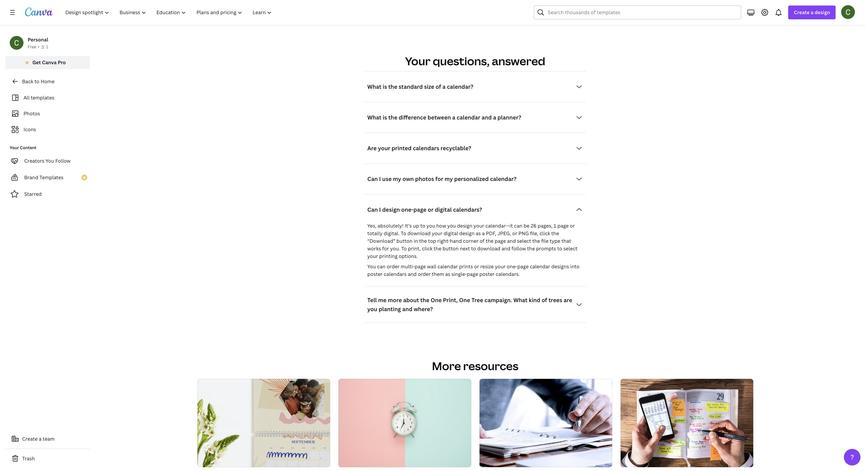 Task type: describe. For each thing, give the bounding box(es) containing it.
trash link
[[6, 452, 90, 466]]

are
[[367, 145, 377, 152]]

calendars?
[[453, 206, 482, 214]]

for inside dropdown button
[[436, 175, 443, 183]]

between
[[428, 114, 451, 122]]

printed
[[392, 145, 412, 152]]

absolutely!
[[378, 223, 404, 229]]

0 vertical spatial to
[[401, 230, 406, 237]]

your inside dropdown button
[[378, 145, 390, 152]]

page down prints
[[467, 271, 478, 278]]

more resources
[[432, 359, 519, 374]]

type
[[550, 238, 561, 245]]

calendar for prints
[[438, 264, 458, 270]]

questions,
[[433, 54, 490, 69]]

can i design one-page or digital calendars?
[[367, 206, 482, 214]]

brand templates
[[24, 174, 64, 181]]

calendar? inside the what is the standard size of a calendar? dropdown button
[[447, 83, 474, 91]]

photos
[[415, 175, 434, 183]]

or left png at the right of page
[[512, 230, 517, 237]]

the up type
[[552, 230, 559, 237]]

digital inside 'dropdown button'
[[435, 206, 452, 214]]

answered
[[492, 54, 546, 69]]

what for what is the difference between a calendar and a planner?
[[367, 114, 382, 122]]

resources
[[463, 359, 519, 374]]

of inside tell me more about the one print, one tree campaign. what kind of trees are you planting and where?
[[542, 297, 547, 304]]

difference
[[399, 114, 426, 122]]

0 vertical spatial you
[[46, 158, 54, 164]]

design inside 'dropdown button'
[[382, 206, 400, 214]]

tell me more about the one print, one tree campaign. what kind of trees are you planting and where? button
[[365, 295, 586, 315]]

print,
[[408, 246, 421, 252]]

file
[[541, 238, 549, 245]]

1 vertical spatial button
[[443, 246, 459, 252]]

back
[[22, 78, 33, 85]]

totally
[[367, 230, 383, 237]]

to right back
[[34, 78, 39, 85]]

file,
[[530, 230, 539, 237]]

a inside button
[[39, 436, 42, 443]]

create a calendar on canva image
[[197, 380, 330, 468]]

creators you follow
[[24, 158, 71, 164]]

options.
[[399, 253, 418, 260]]

the inside tell me more about the one print, one tree campaign. what kind of trees are you planting and where?
[[421, 297, 430, 304]]

tell me more about the one print, one tree campaign. what kind of trees are you planting and where?
[[367, 297, 572, 313]]

wall
[[427, 264, 437, 270]]

your inside you can order multi-page wall calendar prints or resize your one-page calendar designs into poster calendars and order them as single-page poster calendars.
[[495, 264, 506, 270]]

"download"
[[367, 238, 395, 245]]

your down can i design one-page or digital calendars? 'dropdown button'
[[474, 223, 484, 229]]

create a team button
[[6, 433, 90, 447]]

can inside you can order multi-page wall calendar prints or resize your one-page calendar designs into poster calendars and order them as single-page poster calendars.
[[377, 264, 386, 270]]

page up calendars.
[[518, 264, 529, 270]]

content
[[20, 145, 36, 151]]

use
[[382, 175, 392, 183]]

are your printed calendars recyclable?
[[367, 145, 471, 152]]

multi-
[[401, 264, 415, 270]]

campaign.
[[485, 297, 512, 304]]

kind
[[529, 297, 541, 304]]

page up that
[[558, 223, 569, 229]]

to right up
[[420, 223, 425, 229]]

of inside the yes, absolutely! it's up to you how you design your calendar—it can be 26 pages, 1 page or totally digital. to download your digital design as a pdf, jpeg, or png file, click the "download" button in the top right-hand corner of the page and select the file type that works for you. to print, click the button next to download and follow the prompts to select your printing options.
[[480, 238, 485, 245]]

how to create an effective schedule image
[[621, 380, 753, 468]]

create for create a design
[[794, 9, 810, 16]]

creators
[[24, 158, 44, 164]]

how
[[436, 223, 446, 229]]

one- inside you can order multi-page wall calendar prints or resize your one-page calendar designs into poster calendars and order them as single-page poster calendars.
[[507, 264, 518, 270]]

digital.
[[384, 230, 400, 237]]

yes,
[[367, 223, 377, 229]]

png
[[519, 230, 529, 237]]

more
[[432, 359, 461, 374]]

as inside the yes, absolutely! it's up to you how you design your calendar—it can be 26 pages, 1 page or totally digital. to download your digital design as a pdf, jpeg, or png file, click the "download" button in the top right-hand corner of the page and select the file type that works for you. to print, click the button next to download and follow the prompts to select your printing options.
[[476, 230, 481, 237]]

it's
[[405, 223, 412, 229]]

1 horizontal spatial click
[[540, 230, 550, 237]]

your for your content
[[10, 145, 19, 151]]

calendars inside dropdown button
[[413, 145, 439, 152]]

templates
[[39, 174, 64, 181]]

you inside tell me more about the one print, one tree campaign. what kind of trees are you planting and where?
[[367, 306, 377, 313]]

corner
[[463, 238, 479, 245]]

calendar—it
[[486, 223, 513, 229]]

brand
[[24, 174, 38, 181]]

prints
[[459, 264, 473, 270]]

can i use my own photos for my personalized calendar? button
[[365, 172, 586, 186]]

resize
[[480, 264, 494, 270]]

calendars inside you can order multi-page wall calendar prints or resize your one-page calendar designs into poster calendars and order them as single-page poster calendars.
[[384, 271, 407, 278]]

all templates link
[[10, 91, 86, 104]]

calendar down prompts
[[530, 264, 550, 270]]

0 horizontal spatial button
[[397, 238, 413, 245]]

more
[[388, 297, 402, 304]]

back to home
[[22, 78, 54, 85]]

page inside 'dropdown button'
[[414, 206, 427, 214]]

personal
[[28, 36, 48, 43]]

yes, absolutely! it's up to you how you design your calendar—it can be 26 pages, 1 page or totally digital. to download your digital design as a pdf, jpeg, or png file, click the "download" button in the top right-hand corner of the page and select the file type that works for you. to print, click the button next to download and follow the prompts to select your printing options.
[[367, 223, 578, 260]]

about
[[403, 297, 419, 304]]

trees
[[549, 297, 563, 304]]

the down file, on the right
[[533, 238, 540, 245]]

create for create a team
[[22, 436, 38, 443]]

up
[[413, 223, 419, 229]]

in
[[414, 238, 418, 245]]

or up that
[[570, 223, 575, 229]]

team
[[43, 436, 55, 443]]

can i use my own photos for my personalized calendar?
[[367, 175, 517, 183]]

get
[[32, 59, 41, 66]]

1 vertical spatial download
[[477, 246, 501, 252]]

into
[[570, 264, 580, 270]]

and inside you can order multi-page wall calendar prints or resize your one-page calendar designs into poster calendars and order them as single-page poster calendars.
[[408, 271, 417, 278]]

your down works
[[367, 253, 378, 260]]

print,
[[443, 297, 458, 304]]

create a team
[[22, 436, 55, 443]]

2 poster from the left
[[479, 271, 495, 278]]

calendar? inside can i use my own photos for my personalized calendar? dropdown button
[[490, 175, 517, 183]]

tell
[[367, 297, 377, 304]]

your for your questions, answered
[[405, 54, 431, 69]]

pages,
[[538, 223, 553, 229]]

christina overa image
[[841, 5, 855, 19]]

Search search field
[[548, 6, 737, 19]]

top level navigation element
[[61, 6, 278, 19]]

1 my from the left
[[393, 175, 401, 183]]

size
[[424, 83, 434, 91]]

top
[[428, 238, 436, 245]]

how to plan your weekly schedule image
[[480, 380, 612, 468]]

design inside dropdown button
[[815, 9, 830, 16]]

trash
[[22, 456, 35, 462]]

free •
[[28, 44, 39, 50]]

can for can i design one-page or digital calendars?
[[367, 206, 378, 214]]

tree
[[472, 297, 483, 304]]

design down calendars?
[[457, 223, 473, 229]]

1 one from the left
[[431, 297, 442, 304]]

1 vertical spatial select
[[564, 246, 578, 252]]

works
[[367, 246, 381, 252]]



Task type: locate. For each thing, give the bounding box(es) containing it.
1 vertical spatial of
[[480, 238, 485, 245]]

of inside dropdown button
[[436, 83, 441, 91]]

2 one from the left
[[459, 297, 470, 304]]

0 vertical spatial your
[[405, 54, 431, 69]]

can for can i use my own photos for my personalized calendar?
[[367, 175, 378, 183]]

icons link
[[10, 123, 86, 136]]

brand templates link
[[6, 171, 90, 185]]

home
[[41, 78, 54, 85]]

i inside can i design one-page or digital calendars? 'dropdown button'
[[379, 206, 381, 214]]

0 vertical spatial button
[[397, 238, 413, 245]]

next
[[460, 246, 470, 252]]

your left content
[[10, 145, 19, 151]]

0 vertical spatial can
[[514, 223, 523, 229]]

1 horizontal spatial you
[[427, 223, 435, 229]]

hand
[[450, 238, 462, 245]]

calendar inside what is the difference between a calendar and a planner? dropdown button
[[457, 114, 480, 122]]

design up the absolutely!
[[382, 206, 400, 214]]

poster down 'resize'
[[479, 271, 495, 278]]

download down up
[[408, 230, 431, 237]]

0 horizontal spatial as
[[445, 271, 450, 278]]

you
[[427, 223, 435, 229], [447, 223, 456, 229], [367, 306, 377, 313]]

digital up the hand
[[444, 230, 458, 237]]

your down how
[[432, 230, 443, 237]]

0 vertical spatial is
[[383, 83, 387, 91]]

click up file
[[540, 230, 550, 237]]

prompts
[[536, 246, 556, 252]]

a inside dropdown button
[[811, 9, 814, 16]]

to down "it's"
[[401, 230, 406, 237]]

one-
[[401, 206, 414, 214], [507, 264, 518, 270]]

right-
[[438, 238, 450, 245]]

1 vertical spatial i
[[379, 206, 381, 214]]

0 horizontal spatial calendar?
[[447, 83, 474, 91]]

your content
[[10, 145, 36, 151]]

1 inside the yes, absolutely! it's up to you how you design your calendar—it can be 26 pages, 1 page or totally digital. to download your digital design as a pdf, jpeg, or png file, click the "download" button in the top right-hand corner of the page and select the file type that works for you. to print, click the button next to download and follow the prompts to select your printing options.
[[554, 223, 556, 229]]

0 horizontal spatial can
[[377, 264, 386, 270]]

1 horizontal spatial you
[[367, 264, 376, 270]]

a
[[811, 9, 814, 16], [443, 83, 446, 91], [452, 114, 456, 122], [493, 114, 496, 122], [482, 230, 485, 237], [39, 436, 42, 443]]

i for use
[[379, 175, 381, 183]]

order down wall
[[418, 271, 431, 278]]

or left 'resize'
[[474, 264, 479, 270]]

standard
[[399, 83, 423, 91]]

the up where?
[[421, 297, 430, 304]]

starred
[[24, 191, 42, 197]]

order down printing
[[387, 264, 400, 270]]

0 vertical spatial what
[[367, 83, 382, 91]]

my left 'personalized'
[[445, 175, 453, 183]]

download down pdf,
[[477, 246, 501, 252]]

0 horizontal spatial one-
[[401, 206, 414, 214]]

get canva pro button
[[6, 56, 90, 69]]

you down works
[[367, 264, 376, 270]]

2 i from the top
[[379, 206, 381, 214]]

2 horizontal spatial you
[[447, 223, 456, 229]]

1 vertical spatial calendar?
[[490, 175, 517, 183]]

your
[[405, 54, 431, 69], [10, 145, 19, 151]]

is left standard
[[383, 83, 387, 91]]

0 vertical spatial 1
[[46, 44, 48, 50]]

can down printing
[[377, 264, 386, 270]]

calendar? right 'personalized'
[[490, 175, 517, 183]]

your up calendars.
[[495, 264, 506, 270]]

can left use
[[367, 175, 378, 183]]

0 vertical spatial calendars
[[413, 145, 439, 152]]

create inside button
[[22, 436, 38, 443]]

1 is from the top
[[383, 83, 387, 91]]

0 horizontal spatial create
[[22, 436, 38, 443]]

what is the difference between a calendar and a planner? button
[[365, 111, 586, 125]]

1 horizontal spatial one
[[459, 297, 470, 304]]

poster down printing
[[367, 271, 383, 278]]

page down 'jpeg,'
[[495, 238, 506, 245]]

calendar? down questions,
[[447, 83, 474, 91]]

0 vertical spatial create
[[794, 9, 810, 16]]

what inside tell me more about the one print, one tree campaign. what kind of trees are you planting and where?
[[514, 297, 528, 304]]

planting
[[379, 306, 401, 313]]

follow
[[512, 246, 526, 252]]

page
[[414, 206, 427, 214], [558, 223, 569, 229], [495, 238, 506, 245], [415, 264, 426, 270], [518, 264, 529, 270], [467, 271, 478, 278]]

single-
[[452, 271, 467, 278]]

is left the "difference" at the top left
[[383, 114, 387, 122]]

as inside you can order multi-page wall calendar prints or resize your one-page calendar designs into poster calendars and order them as single-page poster calendars.
[[445, 271, 450, 278]]

of right size
[[436, 83, 441, 91]]

0 horizontal spatial download
[[408, 230, 431, 237]]

is for standard
[[383, 83, 387, 91]]

1 poster from the left
[[367, 271, 383, 278]]

1 horizontal spatial 1
[[554, 223, 556, 229]]

2 vertical spatial what
[[514, 297, 528, 304]]

pro
[[58, 59, 66, 66]]

1 horizontal spatial poster
[[479, 271, 495, 278]]

and inside tell me more about the one print, one tree campaign. what kind of trees are you planting and where?
[[402, 306, 413, 313]]

to down corner
[[471, 246, 476, 252]]

of
[[436, 83, 441, 91], [480, 238, 485, 245], [542, 297, 547, 304]]

1 vertical spatial one-
[[507, 264, 518, 270]]

designs
[[552, 264, 569, 270]]

0 vertical spatial digital
[[435, 206, 452, 214]]

printing
[[379, 253, 398, 260]]

2 my from the left
[[445, 175, 453, 183]]

can inside can i use my own photos for my personalized calendar? dropdown button
[[367, 175, 378, 183]]

button left in
[[397, 238, 413, 245]]

1 vertical spatial order
[[418, 271, 431, 278]]

and left planner? on the top right of the page
[[482, 114, 492, 122]]

calendars down the multi-
[[384, 271, 407, 278]]

2 is from the top
[[383, 114, 387, 122]]

0 horizontal spatial 1
[[46, 44, 48, 50]]

0 vertical spatial one-
[[401, 206, 414, 214]]

1
[[46, 44, 48, 50], [554, 223, 556, 229]]

my right use
[[393, 175, 401, 183]]

are your printed calendars recyclable? button
[[365, 142, 586, 155]]

for up printing
[[382, 246, 389, 252]]

what
[[367, 83, 382, 91], [367, 114, 382, 122], [514, 297, 528, 304]]

and inside dropdown button
[[482, 114, 492, 122]]

personalized
[[454, 175, 489, 183]]

all
[[24, 94, 30, 101]]

your questions, answered
[[405, 54, 546, 69]]

what is the difference between a calendar and a planner?
[[367, 114, 521, 122]]

1 horizontal spatial create
[[794, 9, 810, 16]]

digital
[[435, 206, 452, 214], [444, 230, 458, 237]]

1 right •
[[46, 44, 48, 50]]

calendars.
[[496, 271, 520, 278]]

or inside you can order multi-page wall calendar prints or resize your one-page calendar designs into poster calendars and order them as single-page poster calendars.
[[474, 264, 479, 270]]

create a design
[[794, 9, 830, 16]]

design left christina overa icon
[[815, 9, 830, 16]]

button
[[397, 238, 413, 245], [443, 246, 459, 252]]

1 horizontal spatial select
[[564, 246, 578, 252]]

the right follow at the bottom of the page
[[527, 246, 535, 252]]

0 vertical spatial of
[[436, 83, 441, 91]]

1 horizontal spatial button
[[443, 246, 459, 252]]

starred link
[[6, 187, 90, 201]]

how to design and print your own calendar image
[[445, 0, 708, 10]]

calendars right printed at the top
[[413, 145, 439, 152]]

select
[[517, 238, 531, 245], [564, 246, 578, 252]]

2 can from the top
[[367, 206, 378, 214]]

the left standard
[[388, 83, 397, 91]]

for inside the yes, absolutely! it's up to you how you design your calendar—it can be 26 pages, 1 page or totally digital. to download your digital design as a pdf, jpeg, or png file, click the "download" button in the top right-hand corner of the page and select the file type that works for you. to print, click the button next to download and follow the prompts to select your printing options.
[[382, 246, 389, 252]]

the left the "difference" at the top left
[[388, 114, 397, 122]]

and down 'jpeg,'
[[507, 238, 516, 245]]

12 tips for managing your calendar like a pro image
[[338, 380, 471, 468]]

1 horizontal spatial can
[[514, 223, 523, 229]]

is
[[383, 83, 387, 91], [383, 114, 387, 122]]

pdf,
[[486, 230, 496, 237]]

calendar right the 'between'
[[457, 114, 480, 122]]

your
[[378, 145, 390, 152], [474, 223, 484, 229], [432, 230, 443, 237], [367, 253, 378, 260], [495, 264, 506, 270]]

1 vertical spatial 1
[[554, 223, 556, 229]]

one left tree
[[459, 297, 470, 304]]

you left how
[[427, 223, 435, 229]]

them
[[432, 271, 444, 278]]

back to home link
[[6, 75, 90, 89]]

i up the absolutely!
[[379, 206, 381, 214]]

can inside the yes, absolutely! it's up to you how you design your calendar—it can be 26 pages, 1 page or totally digital. to download your digital design as a pdf, jpeg, or png file, click the "download" button in the top right-hand corner of the page and select the file type that works for you. to print, click the button next to download and follow the prompts to select your printing options.
[[514, 223, 523, 229]]

0 vertical spatial can
[[367, 175, 378, 183]]

0 horizontal spatial my
[[393, 175, 401, 183]]

you right how
[[447, 223, 456, 229]]

0 horizontal spatial calendars
[[384, 271, 407, 278]]

for
[[436, 175, 443, 183], [382, 246, 389, 252]]

what is the standard size of a calendar? button
[[365, 80, 586, 94]]

1 i from the top
[[379, 175, 381, 183]]

0 horizontal spatial for
[[382, 246, 389, 252]]

and
[[482, 114, 492, 122], [507, 238, 516, 245], [502, 246, 511, 252], [408, 271, 417, 278], [402, 306, 413, 313]]

1 vertical spatial your
[[10, 145, 19, 151]]

1 horizontal spatial calendars
[[413, 145, 439, 152]]

of right kind
[[542, 297, 547, 304]]

can up yes,
[[367, 206, 378, 214]]

0 vertical spatial calendar?
[[447, 83, 474, 91]]

photos link
[[10, 107, 86, 120]]

1 right pages, on the top right of page
[[554, 223, 556, 229]]

0 horizontal spatial you
[[367, 306, 377, 313]]

design
[[815, 9, 830, 16], [382, 206, 400, 214], [457, 223, 473, 229], [459, 230, 475, 237]]

1 horizontal spatial of
[[480, 238, 485, 245]]

create
[[794, 9, 810, 16], [22, 436, 38, 443]]

canva
[[42, 59, 57, 66]]

0 horizontal spatial select
[[517, 238, 531, 245]]

1 vertical spatial is
[[383, 114, 387, 122]]

2 horizontal spatial of
[[542, 297, 547, 304]]

own
[[403, 175, 414, 183]]

one left print,
[[431, 297, 442, 304]]

where?
[[414, 306, 433, 313]]

1 vertical spatial click
[[422, 246, 433, 252]]

for right photos
[[436, 175, 443, 183]]

to up options.
[[401, 246, 407, 252]]

one- inside 'dropdown button'
[[401, 206, 414, 214]]

to
[[34, 78, 39, 85], [420, 223, 425, 229], [471, 246, 476, 252], [557, 246, 562, 252]]

photos
[[24, 110, 40, 117]]

templates
[[31, 94, 54, 101]]

or inside 'dropdown button'
[[428, 206, 434, 214]]

your up what is the standard size of a calendar?
[[405, 54, 431, 69]]

None search field
[[534, 6, 742, 19]]

0 vertical spatial i
[[379, 175, 381, 183]]

0 vertical spatial order
[[387, 264, 400, 270]]

and down about
[[402, 306, 413, 313]]

0 vertical spatial select
[[517, 238, 531, 245]]

one- up "it's"
[[401, 206, 414, 214]]

1 horizontal spatial my
[[445, 175, 453, 183]]

or up top
[[428, 206, 434, 214]]

as right them
[[445, 271, 450, 278]]

one- up calendars.
[[507, 264, 518, 270]]

you left follow
[[46, 158, 54, 164]]

can
[[367, 175, 378, 183], [367, 206, 378, 214]]

1 horizontal spatial as
[[476, 230, 481, 237]]

a inside the yes, absolutely! it's up to you how you design your calendar—it can be 26 pages, 1 page or totally digital. to download your digital design as a pdf, jpeg, or png file, click the "download" button in the top right-hand corner of the page and select the file type that works for you. to print, click the button next to download and follow the prompts to select your printing options.
[[482, 230, 485, 237]]

0 horizontal spatial of
[[436, 83, 441, 91]]

your right 'are'
[[378, 145, 390, 152]]

follow
[[55, 158, 71, 164]]

select down png at the right of page
[[517, 238, 531, 245]]

1 vertical spatial for
[[382, 246, 389, 252]]

2 vertical spatial of
[[542, 297, 547, 304]]

calendar up them
[[438, 264, 458, 270]]

order
[[387, 264, 400, 270], [418, 271, 431, 278]]

the down top
[[434, 246, 442, 252]]

1 horizontal spatial download
[[477, 246, 501, 252]]

you inside you can order multi-page wall calendar prints or resize your one-page calendar designs into poster calendars and order them as single-page poster calendars.
[[367, 264, 376, 270]]

is for difference
[[383, 114, 387, 122]]

0 horizontal spatial your
[[10, 145, 19, 151]]

create inside dropdown button
[[794, 9, 810, 16]]

0 horizontal spatial click
[[422, 246, 433, 252]]

0 vertical spatial download
[[408, 230, 431, 237]]

1 vertical spatial create
[[22, 436, 38, 443]]

the down pdf,
[[486, 238, 494, 245]]

are
[[564, 297, 572, 304]]

can inside can i design one-page or digital calendars? 'dropdown button'
[[367, 206, 378, 214]]

0 horizontal spatial you
[[46, 158, 54, 164]]

button down the hand
[[443, 246, 459, 252]]

digital inside the yes, absolutely! it's up to you how you design your calendar—it can be 26 pages, 1 page or totally digital. to download your digital design as a pdf, jpeg, or png file, click the "download" button in the top right-hand corner of the page and select the file type that works for you. to print, click the button next to download and follow the prompts to select your printing options.
[[444, 230, 458, 237]]

1 can from the top
[[367, 175, 378, 183]]

page left wall
[[415, 264, 426, 270]]

1 horizontal spatial calendar?
[[490, 175, 517, 183]]

page up up
[[414, 206, 427, 214]]

can
[[514, 223, 523, 229], [377, 264, 386, 270]]

0 vertical spatial as
[[476, 230, 481, 237]]

1 horizontal spatial your
[[405, 54, 431, 69]]

calendar for and
[[457, 114, 480, 122]]

1 horizontal spatial one-
[[507, 264, 518, 270]]

and down the multi-
[[408, 271, 417, 278]]

of right corner
[[480, 238, 485, 245]]

get canva pro
[[32, 59, 66, 66]]

1 vertical spatial to
[[401, 246, 407, 252]]

click
[[540, 230, 550, 237], [422, 246, 433, 252]]

0 horizontal spatial one
[[431, 297, 442, 304]]

0 vertical spatial for
[[436, 175, 443, 183]]

me
[[378, 297, 387, 304]]

as up corner
[[476, 230, 481, 237]]

select down that
[[564, 246, 578, 252]]

0 horizontal spatial poster
[[367, 271, 383, 278]]

digital up how
[[435, 206, 452, 214]]

and left follow at the bottom of the page
[[502, 246, 511, 252]]

1 vertical spatial as
[[445, 271, 450, 278]]

1 horizontal spatial for
[[436, 175, 443, 183]]

you down tell
[[367, 306, 377, 313]]

one
[[431, 297, 442, 304], [459, 297, 470, 304]]

1 vertical spatial what
[[367, 114, 382, 122]]

1 vertical spatial can
[[377, 264, 386, 270]]

that
[[562, 238, 571, 245]]

all templates
[[24, 94, 54, 101]]

you
[[46, 158, 54, 164], [367, 264, 376, 270]]

to down type
[[557, 246, 562, 252]]

click down top
[[422, 246, 433, 252]]

calendar?
[[447, 83, 474, 91], [490, 175, 517, 183]]

i left use
[[379, 175, 381, 183]]

you can order multi-page wall calendar prints or resize your one-page calendar designs into poster calendars and order them as single-page poster calendars.
[[367, 264, 580, 278]]

design up corner
[[459, 230, 475, 237]]

the right in
[[419, 238, 427, 245]]

1 vertical spatial you
[[367, 264, 376, 270]]

0 horizontal spatial order
[[387, 264, 400, 270]]

i inside can i use my own photos for my personalized calendar? dropdown button
[[379, 175, 381, 183]]

be
[[524, 223, 530, 229]]

i for design
[[379, 206, 381, 214]]

26
[[531, 223, 537, 229]]

0 vertical spatial click
[[540, 230, 550, 237]]

what for what is the standard size of a calendar?
[[367, 83, 382, 91]]

1 vertical spatial digital
[[444, 230, 458, 237]]

1 vertical spatial calendars
[[384, 271, 407, 278]]

1 horizontal spatial order
[[418, 271, 431, 278]]

1 vertical spatial can
[[367, 206, 378, 214]]

can left be on the top of the page
[[514, 223, 523, 229]]



Task type: vqa. For each thing, say whether or not it's contained in the screenshot.
right MAGIC MEDIA
no



